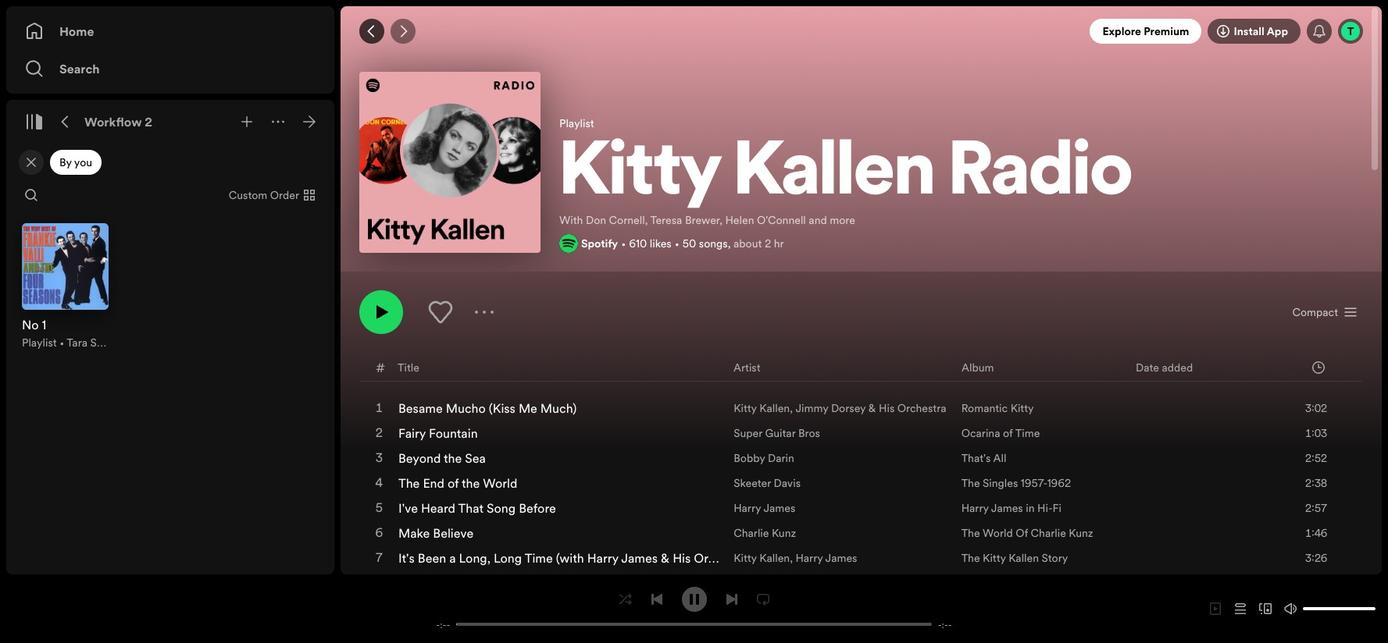 Task type: locate. For each thing, give the bounding box(es) containing it.
ocarina of time
[[962, 426, 1040, 441]]

Custom Order, Grid view field
[[216, 183, 325, 208]]

spotify image
[[559, 234, 578, 253]]

-
[[436, 618, 440, 632], [446, 618, 450, 632], [938, 618, 942, 632], [948, 618, 952, 632]]

dorsey
[[831, 401, 866, 416]]

0 vertical spatial of
[[1003, 426, 1013, 441]]

kitty kallen link down charlie kunz link
[[734, 551, 790, 566]]

1 horizontal spatial james
[[826, 551, 858, 566]]

1 charlie from the left
[[734, 526, 769, 541]]

1 horizontal spatial kunz
[[1069, 526, 1094, 541]]

top bar and user menu element
[[341, 6, 1382, 56]]

:-
[[440, 618, 446, 632], [942, 618, 948, 632]]

cornell,
[[609, 213, 648, 228]]

t
[[1348, 23, 1354, 39]]

1 horizontal spatial playlist
[[559, 116, 594, 131]]

0 horizontal spatial world
[[483, 475, 518, 492]]

1 vertical spatial the
[[462, 475, 480, 492]]

kitty kallen radio grid
[[341, 353, 1381, 644]]

darin
[[768, 451, 794, 466]]

the end of the world
[[398, 475, 518, 492]]

player controls element
[[419, 587, 969, 632]]

1 vertical spatial kitty kallen link
[[734, 551, 790, 566]]

2:38
[[1306, 476, 1328, 491]]

playlist for kitty
[[559, 116, 594, 131]]

3:26
[[1306, 551, 1328, 566]]

2:57
[[1306, 501, 1328, 516]]

0 horizontal spatial charlie
[[734, 526, 769, 541]]

you
[[74, 155, 92, 170]]

(kiss
[[489, 400, 516, 417]]

that
[[458, 500, 484, 517]]

the world of charlie kunz link
[[962, 526, 1094, 541]]

0 vertical spatial playlist
[[559, 116, 594, 131]]

world left of
[[983, 526, 1013, 541]]

0 vertical spatial 2
[[145, 113, 152, 130]]

kitty up 610
[[559, 138, 720, 213]]

compact
[[1293, 305, 1338, 320]]

i've
[[398, 500, 418, 517]]

1 vertical spatial world
[[983, 526, 1013, 541]]

3:02
[[1306, 401, 1328, 416]]

2 horizontal spatial james
[[991, 501, 1023, 516]]

,
[[728, 236, 731, 252], [790, 401, 793, 416], [790, 551, 793, 566]]

main element
[[6, 6, 334, 575]]

1 horizontal spatial -:--
[[938, 618, 952, 632]]

1 kunz from the left
[[772, 526, 796, 541]]

0 horizontal spatial :-
[[440, 618, 446, 632]]

the left end in the bottom of the page
[[398, 475, 420, 492]]

harry down charlie kunz
[[796, 551, 823, 566]]

that's all link
[[962, 451, 1007, 466]]

kitty kallen link up the super
[[734, 401, 790, 416]]

Compact button
[[1286, 300, 1363, 325]]

None search field
[[19, 183, 44, 208]]

1 vertical spatial of
[[448, 475, 459, 492]]

1957-
[[1021, 476, 1048, 491]]

1 vertical spatial playlist
[[22, 335, 57, 351]]

about
[[734, 236, 762, 252]]

go forward image
[[397, 25, 409, 38]]

0 vertical spatial world
[[483, 475, 518, 492]]

story
[[1042, 551, 1068, 566]]

i've heard that song before link
[[398, 500, 556, 517]]

search in your library image
[[25, 189, 38, 202]]

playlist inside "group"
[[22, 335, 57, 351]]

the down harry james in hi-fi link
[[962, 526, 980, 541]]

0 horizontal spatial playlist
[[22, 335, 57, 351]]

, left jimmy
[[790, 401, 793, 416]]

bros
[[799, 426, 820, 441]]

guitar
[[765, 426, 796, 441]]

harry for harry james in hi-fi
[[962, 501, 989, 516]]

the left sea
[[444, 450, 462, 467]]

of
[[1003, 426, 1013, 441], [448, 475, 459, 492]]

previous image
[[650, 593, 663, 606]]

1 horizontal spatial charlie
[[1031, 526, 1066, 541]]

0 vertical spatial kitty kallen link
[[734, 401, 790, 416]]

harry james link
[[734, 501, 796, 516], [796, 551, 858, 566]]

world
[[483, 475, 518, 492], [983, 526, 1013, 541]]

0 horizontal spatial -:--
[[436, 618, 450, 632]]

davis
[[774, 476, 801, 491]]

0 vertical spatial ,
[[728, 236, 731, 252]]

2 horizontal spatial harry
[[962, 501, 989, 516]]

, for about
[[728, 236, 731, 252]]

premium
[[1144, 23, 1190, 39]]

the up "that"
[[462, 475, 480, 492]]

james for harry james
[[764, 501, 796, 516]]

connect to a device image
[[1260, 603, 1272, 616]]

kitty for playlist kitty kallen radio with don cornell, teresa brewer, helen o'connell and more
[[559, 138, 720, 213]]

songs
[[699, 236, 728, 252]]

time
[[1016, 426, 1040, 441]]

world up song
[[483, 475, 518, 492]]

more
[[830, 213, 856, 228]]

james for harry james in hi-fi
[[991, 501, 1023, 516]]

charlie
[[734, 526, 769, 541], [1031, 526, 1066, 541]]

1 kitty kallen link from the top
[[734, 401, 790, 416]]

group containing playlist
[[13, 214, 118, 360]]

spotify link
[[581, 236, 618, 252]]

home link
[[25, 16, 316, 47]]

kitty down the world of charlie kunz
[[983, 551, 1006, 566]]

, for harry
[[790, 551, 793, 566]]

1:03 cell
[[1256, 421, 1349, 446]]

2 - from the left
[[446, 618, 450, 632]]

besame
[[398, 400, 443, 417]]

By you checkbox
[[50, 150, 102, 175]]

charlie down hi-
[[1031, 526, 1066, 541]]

1 vertical spatial 2
[[765, 236, 771, 252]]

group
[[13, 214, 118, 360]]

helen
[[726, 213, 754, 228]]

what's new image
[[1313, 25, 1326, 38]]

0 horizontal spatial james
[[764, 501, 796, 516]]

2 kitty kallen link from the top
[[734, 551, 790, 566]]

0 horizontal spatial harry
[[734, 501, 761, 516]]

0 horizontal spatial 2
[[145, 113, 152, 130]]

title
[[398, 360, 420, 375]]

workflow
[[84, 113, 142, 130]]

1:46
[[1306, 526, 1328, 541]]

, left about
[[728, 236, 731, 252]]

brewer,
[[685, 213, 723, 228]]

song
[[487, 500, 516, 517]]

kitty inside playlist kitty kallen radio with don cornell, teresa brewer, helen o'connell and more
[[559, 138, 720, 213]]

that's
[[962, 451, 991, 466]]

of right end in the bottom of the page
[[448, 475, 459, 492]]

2 charlie from the left
[[1031, 526, 1066, 541]]

by you
[[59, 155, 92, 170]]

0 horizontal spatial kunz
[[772, 526, 796, 541]]

2 right "workflow"
[[145, 113, 152, 130]]

go back image
[[366, 25, 378, 38]]

harry james link down charlie kunz
[[796, 551, 858, 566]]

order
[[270, 188, 299, 203]]

cell
[[1136, 396, 1243, 421], [1136, 421, 1243, 446], [1136, 446, 1243, 471], [373, 571, 386, 596], [398, 571, 721, 596], [734, 571, 949, 596], [962, 571, 1123, 596], [1136, 571, 1243, 596], [1256, 571, 1349, 596]]

the down the "that's"
[[962, 476, 980, 491]]

2 kunz from the left
[[1069, 526, 1094, 541]]

harry down singles
[[962, 501, 989, 516]]

disable repeat image
[[757, 593, 769, 606]]

harry james
[[734, 501, 796, 516]]

, down charlie kunz
[[790, 551, 793, 566]]

the end of the world link
[[398, 475, 518, 492]]

3 - from the left
[[938, 618, 942, 632]]

make believe
[[398, 525, 474, 542]]

beyond
[[398, 450, 441, 467]]

pause image
[[688, 593, 700, 606]]

2 inside button
[[145, 113, 152, 130]]

duration image
[[1313, 361, 1325, 374]]

kitty kallen link
[[734, 401, 790, 416], [734, 551, 790, 566]]

me
[[519, 400, 537, 417]]

harry
[[734, 501, 761, 516], [962, 501, 989, 516], [796, 551, 823, 566]]

2 left hr
[[765, 236, 771, 252]]

charlie down harry james
[[734, 526, 769, 541]]

explore premium button
[[1090, 19, 1202, 44]]

install app link
[[1208, 19, 1301, 44]]

i've heard that song before
[[398, 500, 556, 517]]

1 vertical spatial ,
[[790, 401, 793, 416]]

app
[[1267, 23, 1288, 39]]

the down the world of charlie kunz
[[962, 551, 980, 566]]

hr
[[774, 236, 784, 252]]

jimmy
[[796, 401, 829, 416]]

beyond the sea
[[398, 450, 486, 467]]

harry down skeeter
[[734, 501, 761, 516]]

1 vertical spatial harry james link
[[796, 551, 858, 566]]

group inside main element
[[13, 214, 118, 360]]

# row
[[360, 354, 1363, 382]]

date
[[1136, 360, 1159, 375]]

the for the kitty kallen story
[[962, 551, 980, 566]]

of left time
[[1003, 426, 1013, 441]]

harry james in hi-fi link
[[962, 501, 1062, 516]]

kitty kallen , jimmy dorsey & his orchestra
[[734, 401, 947, 416]]

the kitty kallen story link
[[962, 551, 1068, 566]]

2 vertical spatial ,
[[790, 551, 793, 566]]

1 horizontal spatial :-
[[942, 618, 948, 632]]

harry james link up charlie kunz
[[734, 501, 796, 516]]

and
[[809, 213, 827, 228]]

bobby darin link
[[734, 451, 794, 466]]

skeeter davis
[[734, 476, 801, 491]]

kitty
[[559, 138, 720, 213], [734, 401, 757, 416], [1011, 401, 1034, 416], [734, 551, 757, 566], [983, 551, 1006, 566]]

duration element
[[1313, 361, 1325, 374]]

playlist inside playlist kitty kallen radio with don cornell, teresa brewer, helen o'connell and more
[[559, 116, 594, 131]]

1 horizontal spatial harry
[[796, 551, 823, 566]]

kitty up time
[[1011, 401, 1034, 416]]

romantic
[[962, 401, 1008, 416]]



Task type: vqa. For each thing, say whether or not it's contained in the screenshot.
Privacy Center's the Privacy
no



Task type: describe. For each thing, give the bounding box(es) containing it.
3:02 cell
[[1256, 396, 1349, 421]]

romantic kitty
[[962, 401, 1034, 416]]

1 - from the left
[[436, 618, 440, 632]]

playlist •
[[22, 335, 67, 351]]

&
[[869, 401, 876, 416]]

the for the world of charlie kunz
[[962, 526, 980, 541]]

explore
[[1103, 23, 1141, 39]]

clear filters image
[[25, 156, 38, 169]]

playlist kitty kallen radio with don cornell, teresa brewer, helen o'connell and more
[[559, 116, 1133, 228]]

ocarina
[[962, 426, 1001, 441]]

charlie kunz link
[[734, 526, 796, 541]]

fairy fountain link
[[398, 425, 478, 442]]

skeeter
[[734, 476, 771, 491]]

with
[[559, 213, 583, 228]]

heard
[[421, 500, 456, 517]]

the singles 1957-1962 link
[[962, 476, 1072, 491]]

next image
[[725, 593, 738, 606]]

kitty down charlie kunz link
[[734, 551, 757, 566]]

2:52
[[1306, 451, 1328, 466]]

kitty kallen link for kitty kallen , harry james
[[734, 551, 790, 566]]

end
[[423, 475, 445, 492]]

kitty kallen radio image
[[359, 72, 541, 253]]

orchestra
[[898, 401, 947, 416]]

4 - from the left
[[948, 618, 952, 632]]

much)
[[541, 400, 577, 417]]

kitty for the kitty kallen story
[[983, 551, 1006, 566]]

search
[[59, 60, 100, 77]]

bobby
[[734, 451, 765, 466]]

volume high image
[[1285, 603, 1297, 616]]

likes
[[650, 236, 672, 252]]

1 horizontal spatial 2
[[765, 236, 771, 252]]

1 -:-- from the left
[[436, 618, 450, 632]]

super guitar bros link
[[734, 426, 820, 441]]

besame mucho (kiss me much)
[[398, 400, 577, 417]]

1962
[[1048, 476, 1072, 491]]

1:03
[[1306, 426, 1328, 441]]

t button
[[1338, 19, 1363, 44]]

Disable repeat checkbox
[[750, 587, 775, 612]]

1 horizontal spatial world
[[983, 526, 1013, 541]]

the kitty kallen story
[[962, 551, 1068, 566]]

0 vertical spatial harry james link
[[734, 501, 796, 516]]

kallen inside playlist kitty kallen radio with don cornell, teresa brewer, helen o'connell and more
[[734, 138, 935, 213]]

harry for harry james
[[734, 501, 761, 516]]

that's all
[[962, 451, 1007, 466]]

50
[[683, 236, 696, 252]]

the for the end of the world
[[398, 475, 420, 492]]

the for the singles 1957-1962
[[962, 476, 980, 491]]

skeeter davis link
[[734, 476, 801, 491]]

album
[[962, 360, 994, 375]]

explore premium
[[1103, 23, 1190, 39]]

playlist for •
[[22, 335, 57, 351]]

custom
[[229, 188, 267, 203]]

workflow 2
[[84, 113, 152, 130]]

jimmy dorsey & his orchestra link
[[796, 401, 947, 416]]

none search field inside main element
[[19, 183, 44, 208]]

fountain
[[429, 425, 478, 442]]

50 songs , about 2 hr
[[683, 236, 784, 252]]

mucho
[[446, 400, 486, 417]]

home
[[59, 23, 94, 40]]

kitty kallen link for kitty kallen , jimmy dorsey & his orchestra
[[734, 401, 790, 416]]

by
[[59, 155, 72, 170]]

of
[[1016, 526, 1028, 541]]

fairy
[[398, 425, 426, 442]]

beyond the sea link
[[398, 450, 486, 467]]

don
[[586, 213, 606, 228]]

believe
[[433, 525, 474, 542]]

date added
[[1136, 360, 1193, 375]]

2 :- from the left
[[942, 618, 948, 632]]

super guitar bros
[[734, 426, 820, 441]]

kitty up the super
[[734, 401, 757, 416]]

besame mucho (kiss me much) link
[[398, 400, 577, 417]]

install app
[[1234, 23, 1288, 39]]

added
[[1162, 360, 1193, 375]]

kitty for romantic kitty
[[1011, 401, 1034, 416]]

# column header
[[376, 354, 385, 381]]

spotify
[[581, 236, 618, 252]]

super
[[734, 426, 763, 441]]

romantic kitty link
[[962, 401, 1034, 416]]

1 :- from the left
[[440, 618, 446, 632]]

make believe link
[[398, 525, 474, 542]]

radio
[[949, 138, 1133, 213]]

fairy fountain
[[398, 425, 478, 442]]

0 horizontal spatial of
[[448, 475, 459, 492]]

all
[[993, 451, 1007, 466]]

2 -:-- from the left
[[938, 618, 952, 632]]

sea
[[465, 450, 486, 467]]

in
[[1026, 501, 1035, 516]]

fi
[[1053, 501, 1062, 516]]

teresa
[[650, 213, 682, 228]]

1 horizontal spatial of
[[1003, 426, 1013, 441]]

kitty kallen , harry james
[[734, 551, 858, 566]]

the world of charlie kunz
[[962, 526, 1094, 541]]

enable shuffle image
[[619, 593, 632, 606]]

0 vertical spatial the
[[444, 450, 462, 467]]

, for jimmy
[[790, 401, 793, 416]]

the singles 1957-1962
[[962, 476, 1072, 491]]

artist
[[734, 360, 761, 375]]

o'connell
[[757, 213, 806, 228]]

bobby darin
[[734, 451, 794, 466]]

install
[[1234, 23, 1265, 39]]

his
[[879, 401, 895, 416]]

charlie kunz
[[734, 526, 796, 541]]



